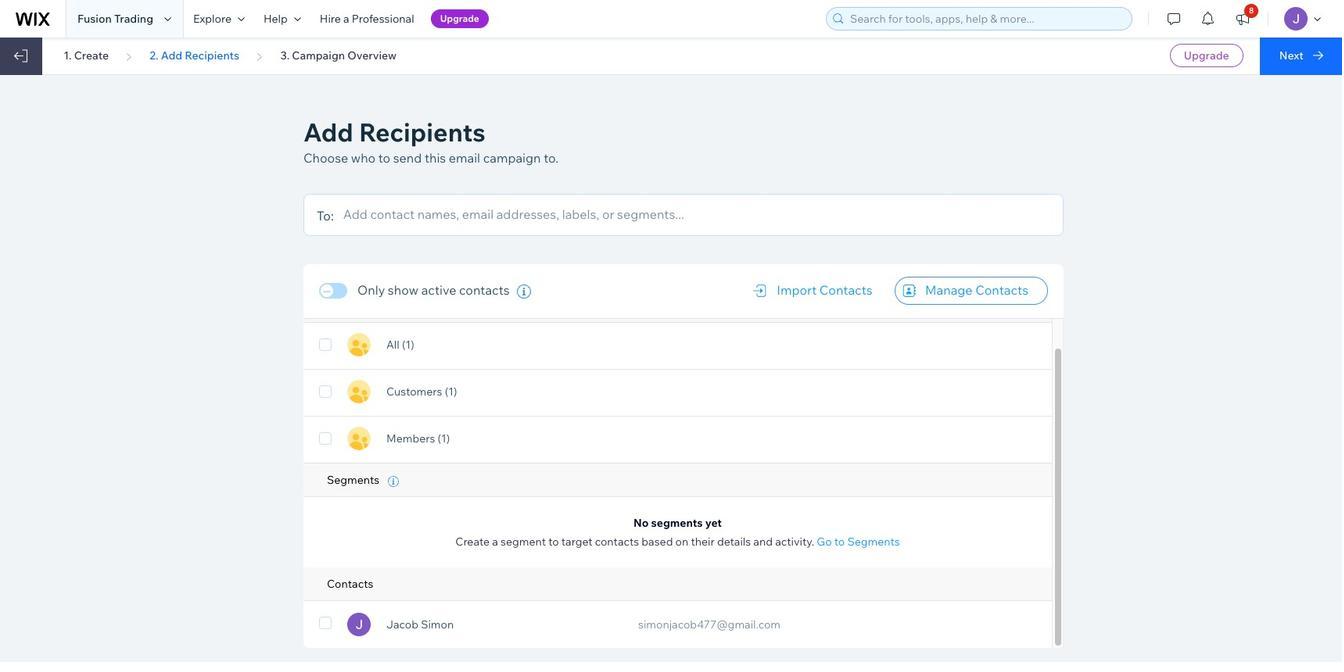 Task type: describe. For each thing, give the bounding box(es) containing it.
Search for tools, apps, help & more... field
[[845, 8, 1127, 30]]

choose
[[303, 150, 348, 166]]

3. campaign overview
[[280, 48, 397, 63]]

8 button
[[1225, 0, 1260, 38]]

to inside add recipients choose who to send this email campaign to.
[[378, 150, 390, 166]]

simon
[[421, 618, 454, 632]]

add inside add recipients choose who to send this email campaign to.
[[303, 117, 353, 148]]

1 horizontal spatial to
[[548, 535, 559, 549]]

contacts inside no segments yet create a segment to target contacts based on their details and activity. go to segments
[[595, 535, 639, 549]]

email
[[449, 150, 480, 166]]

3.
[[280, 48, 290, 63]]

help
[[264, 12, 288, 26]]

next button
[[1260, 38, 1342, 75]]

on
[[675, 535, 688, 549]]

import
[[777, 282, 817, 298]]

1 horizontal spatial upgrade button
[[1170, 44, 1243, 67]]

no
[[634, 516, 649, 530]]

0 vertical spatial add
[[161, 48, 182, 63]]

hire a professional
[[320, 12, 414, 26]]

fusion
[[77, 12, 112, 26]]

0 vertical spatial recipients
[[185, 48, 239, 63]]

0 vertical spatial segments
[[327, 473, 382, 487]]

trading
[[114, 12, 153, 26]]

upgrade for the rightmost upgrade button
[[1184, 48, 1229, 63]]

target
[[561, 535, 592, 549]]

a inside "link"
[[343, 12, 349, 26]]

campaign
[[483, 150, 541, 166]]

2. add recipients
[[150, 48, 239, 63]]

campaign
[[292, 48, 345, 63]]

a inside no segments yet create a segment to target contacts based on their details and activity. go to segments
[[492, 535, 498, 549]]

and
[[753, 535, 773, 549]]

help button
[[254, 0, 310, 38]]

all
[[386, 338, 399, 352]]

1.
[[63, 48, 72, 63]]

manage contacts
[[925, 282, 1028, 298]]

create inside no segments yet create a segment to target contacts based on their details and activity. go to segments
[[455, 535, 490, 549]]

upgrade for leftmost upgrade button
[[440, 13, 479, 24]]

1. create link
[[63, 48, 109, 63]]

segments
[[651, 516, 703, 530]]

customers (1)
[[386, 385, 460, 399]]

2 horizontal spatial to
[[834, 535, 845, 549]]

add recipients choose who to send this email campaign to.
[[303, 117, 558, 166]]

import contacts
[[777, 282, 872, 298]]

who
[[351, 150, 376, 166]]

simonjacob477@gmail.com
[[638, 618, 780, 632]]

only
[[357, 282, 385, 298]]



Task type: vqa. For each thing, say whether or not it's contained in the screenshot.
Customers
yes



Task type: locate. For each thing, give the bounding box(es) containing it.
0 horizontal spatial contacts
[[327, 577, 373, 591]]

segments inside no segments yet create a segment to target contacts based on their details and activity. go to segments
[[847, 535, 900, 549]]

1 horizontal spatial a
[[492, 535, 498, 549]]

upgrade down 8 button
[[1184, 48, 1229, 63]]

1 horizontal spatial add
[[303, 117, 353, 148]]

(1) right all
[[402, 338, 414, 352]]

contacts
[[459, 282, 510, 298], [595, 535, 639, 549]]

0 vertical spatial a
[[343, 12, 349, 26]]

1 vertical spatial contacts
[[595, 535, 639, 549]]

1 horizontal spatial segments
[[847, 535, 900, 549]]

their
[[691, 535, 715, 549]]

contacts for import contacts
[[819, 282, 872, 298]]

hire
[[320, 12, 341, 26]]

add right 2. on the left
[[161, 48, 182, 63]]

0 vertical spatial create
[[74, 48, 109, 63]]

jacob
[[386, 618, 418, 632]]

1 vertical spatial segments
[[847, 535, 900, 549]]

2.
[[150, 48, 158, 63]]

1 vertical spatial a
[[492, 535, 498, 549]]

0 horizontal spatial contacts
[[459, 282, 510, 298]]

to.
[[544, 150, 558, 166]]

0 horizontal spatial recipients
[[185, 48, 239, 63]]

recipients
[[185, 48, 239, 63], [359, 117, 486, 148]]

only show active contacts
[[357, 282, 510, 298]]

add
[[161, 48, 182, 63], [303, 117, 353, 148]]

1. create
[[63, 48, 109, 63]]

manage
[[925, 282, 973, 298]]

8
[[1249, 5, 1254, 16]]

activity.
[[775, 535, 814, 549]]

2 vertical spatial (1)
[[438, 432, 450, 446]]

upgrade button right professional
[[431, 9, 489, 28]]

professional
[[352, 12, 414, 26]]

hire a professional link
[[310, 0, 424, 38]]

manage contacts link
[[895, 277, 1048, 305]]

0 horizontal spatial upgrade
[[440, 13, 479, 24]]

1 vertical spatial create
[[455, 535, 490, 549]]

all (1)
[[386, 338, 417, 352]]

a
[[343, 12, 349, 26], [492, 535, 498, 549]]

2 horizontal spatial contacts
[[975, 282, 1028, 298]]

recipients down explore
[[185, 48, 239, 63]]

(1) for all (1)
[[402, 338, 414, 352]]

create left segment
[[455, 535, 490, 549]]

to
[[378, 150, 390, 166], [548, 535, 559, 549], [834, 535, 845, 549]]

to:
[[317, 208, 334, 224]]

1 horizontal spatial recipients
[[359, 117, 486, 148]]

1 vertical spatial upgrade
[[1184, 48, 1229, 63]]

next
[[1279, 48, 1304, 63]]

0 horizontal spatial segments
[[327, 473, 382, 487]]

(1) for customers (1)
[[445, 385, 457, 399]]

3. campaign overview link
[[280, 48, 397, 63]]

to right who
[[378, 150, 390, 166]]

customers
[[386, 385, 442, 399]]

contacts down no
[[595, 535, 639, 549]]

contacts for manage contacts
[[975, 282, 1028, 298]]

members (1)
[[386, 432, 452, 446]]

recipients inside add recipients choose who to send this email campaign to.
[[359, 117, 486, 148]]

(1) for members (1)
[[438, 432, 450, 446]]

(1)
[[402, 338, 414, 352], [445, 385, 457, 399], [438, 432, 450, 446]]

0 vertical spatial upgrade button
[[431, 9, 489, 28]]

1 horizontal spatial contacts
[[595, 535, 639, 549]]

1 horizontal spatial create
[[455, 535, 490, 549]]

1 horizontal spatial upgrade
[[1184, 48, 1229, 63]]

(1) right members on the left bottom of the page
[[438, 432, 450, 446]]

1 horizontal spatial contacts
[[819, 282, 872, 298]]

(1) right customers
[[445, 385, 457, 399]]

fusion trading
[[77, 12, 153, 26]]

0 vertical spatial contacts
[[459, 282, 510, 298]]

explore
[[193, 12, 231, 26]]

create
[[74, 48, 109, 63], [455, 535, 490, 549]]

jacob simon
[[386, 618, 454, 632]]

0 horizontal spatial upgrade button
[[431, 9, 489, 28]]

0 horizontal spatial a
[[343, 12, 349, 26]]

go
[[817, 535, 832, 549]]

1 vertical spatial add
[[303, 117, 353, 148]]

1 vertical spatial upgrade button
[[1170, 44, 1243, 67]]

import contacts link
[[745, 277, 892, 305]]

2. add recipients link
[[150, 48, 239, 63]]

add up "choose"
[[303, 117, 353, 148]]

this
[[425, 150, 446, 166]]

based
[[642, 535, 673, 549]]

segments
[[327, 473, 382, 487], [847, 535, 900, 549]]

a right 'hire'
[[343, 12, 349, 26]]

upgrade right professional
[[440, 13, 479, 24]]

active
[[421, 282, 456, 298]]

upgrade button
[[431, 9, 489, 28], [1170, 44, 1243, 67]]

0 horizontal spatial add
[[161, 48, 182, 63]]

no segments yet create a segment to target contacts based on their details and activity. go to segments
[[455, 516, 900, 549]]

contacts right active
[[459, 282, 510, 298]]

to left target on the left of the page
[[548, 535, 559, 549]]

overview
[[347, 48, 397, 63]]

yet
[[705, 516, 722, 530]]

upgrade
[[440, 13, 479, 24], [1184, 48, 1229, 63]]

contacts
[[819, 282, 872, 298], [975, 282, 1028, 298], [327, 577, 373, 591]]

segment
[[501, 535, 546, 549]]

1 vertical spatial recipients
[[359, 117, 486, 148]]

a left segment
[[492, 535, 498, 549]]

create right 1.
[[74, 48, 109, 63]]

Add contact names, email addresses, labels, or segments... text field
[[343, 203, 1055, 226]]

0 horizontal spatial create
[[74, 48, 109, 63]]

details
[[717, 535, 751, 549]]

show
[[388, 282, 418, 298]]

send
[[393, 150, 422, 166]]

recipients up "this"
[[359, 117, 486, 148]]

upgrade button down 8 button
[[1170, 44, 1243, 67]]

0 vertical spatial (1)
[[402, 338, 414, 352]]

1 vertical spatial (1)
[[445, 385, 457, 399]]

to right go at right bottom
[[834, 535, 845, 549]]

0 horizontal spatial to
[[378, 150, 390, 166]]

0 vertical spatial upgrade
[[440, 13, 479, 24]]

members
[[386, 432, 435, 446]]



